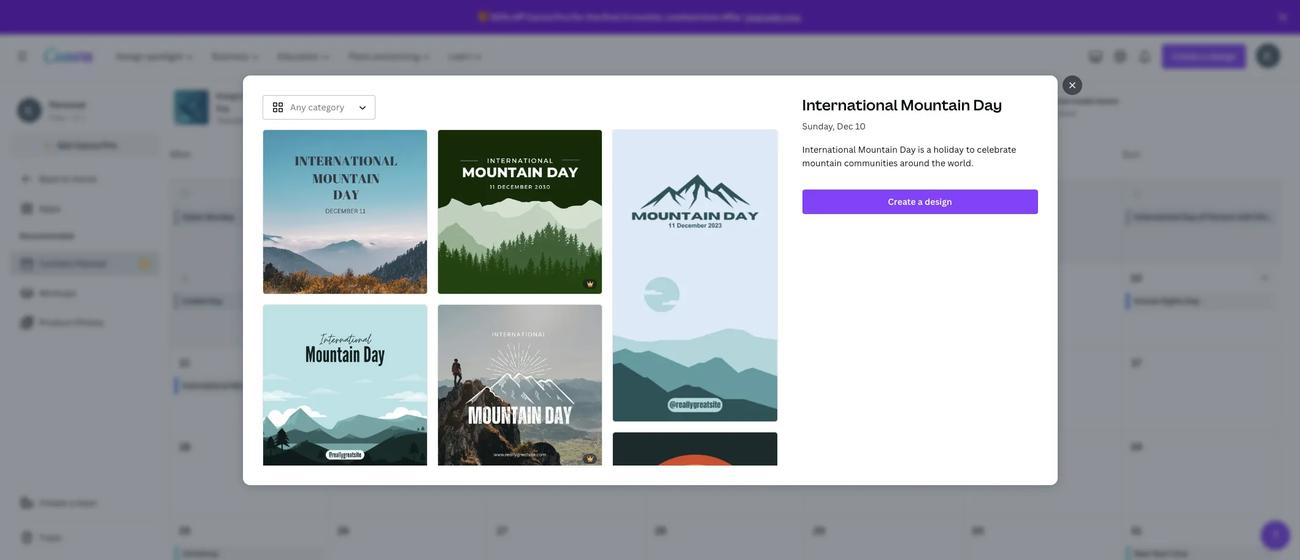 Task type: vqa. For each thing, say whether or not it's contained in the screenshot.
the top Human
yes



Task type: locate. For each thing, give the bounding box(es) containing it.
any
[[290, 101, 306, 113]]

rights inside human rights day button
[[1162, 296, 1185, 307]]

international
[[803, 94, 898, 115], [803, 143, 856, 155], [1135, 212, 1182, 222], [182, 380, 229, 391]]

0 vertical spatial rights
[[282, 91, 305, 101]]

design
[[216, 91, 240, 101], [1026, 108, 1051, 118]]

personal
[[49, 99, 86, 111]]

post
[[945, 102, 961, 112]]

canva
[[526, 11, 553, 23], [75, 139, 100, 151]]

international for international mountain day
[[182, 380, 229, 391]]

a left design
[[918, 196, 923, 207]]

international mountain day sunday, dec 10
[[803, 94, 1003, 132]]

a right publish
[[893, 102, 897, 112]]

0 vertical spatial create
[[888, 196, 916, 207]]

mountain inside 'international mountain day is a holiday to celebrate mountain communities around the world.'
[[858, 143, 898, 155]]

0 vertical spatial design
[[216, 91, 240, 101]]

1 vertical spatial human
[[1135, 296, 1161, 307]]

international for international day of persons with disabilities
[[1135, 212, 1182, 222]]

2 vertical spatial row
[[170, 516, 1281, 560]]

day
[[974, 94, 1003, 115], [216, 103, 230, 114], [900, 143, 916, 155], [1183, 212, 1197, 222], [209, 296, 223, 307], [1187, 296, 1200, 307], [267, 380, 281, 391], [723, 465, 737, 475]]

a right 'take'
[[1044, 96, 1048, 106]]

social right publish
[[899, 102, 920, 112]]

50%
[[491, 11, 510, 23]]

mountain for international mountain day is a holiday to celebrate mountain communities around the world.
[[858, 143, 898, 155]]

0 horizontal spatial social
[[899, 102, 920, 112]]

canva right off
[[526, 11, 553, 23]]

2 vertical spatial mountain
[[231, 380, 265, 391]]

off
[[512, 11, 524, 23]]

0 horizontal spatial create
[[39, 497, 67, 509]]

world.
[[948, 157, 974, 169]]

blue yellow minimalist mountain day instagram post image
[[263, 130, 427, 294]]

take a social media lesson design school
[[1026, 96, 1120, 118]]

1 horizontal spatial human
[[1135, 296, 1161, 307]]

crossword puzzle day row
[[170, 432, 1281, 516]]

apps link
[[10, 196, 160, 221]]

get canva pro button
[[10, 134, 160, 157]]

cookie
[[182, 296, 207, 307]]

create left team
[[39, 497, 67, 509]]

puzzle
[[698, 465, 721, 475]]

0 horizontal spatial canva
[[75, 139, 100, 151]]

to
[[966, 143, 975, 155], [61, 173, 70, 185]]

1 vertical spatial mountain
[[858, 143, 898, 155]]

white minimalist mountain day instagram post image
[[438, 305, 602, 469]]

publish a social media post
[[864, 102, 961, 112]]

0 horizontal spatial mountain
[[231, 380, 265, 391]]

0 horizontal spatial design
[[216, 91, 240, 101]]

pro up back to home link
[[103, 139, 117, 151]]

a
[[1044, 96, 1048, 106], [893, 102, 897, 112], [927, 143, 932, 155], [918, 196, 923, 207], [69, 497, 74, 509]]

1 horizontal spatial create
[[888, 196, 916, 207]]

0 horizontal spatial media
[[921, 102, 943, 112]]

list
[[10, 252, 160, 335]]

1 horizontal spatial rights
[[1162, 296, 1185, 307]]

0 vertical spatial row
[[169, 130, 1281, 179]]

human
[[254, 91, 280, 101], [1135, 296, 1161, 307]]

of
[[1199, 212, 1206, 222]]

1 vertical spatial rights
[[1162, 296, 1185, 307]]

the
[[587, 11, 601, 23], [932, 157, 946, 169]]

10
[[856, 120, 866, 132]]

row containing christmas
[[170, 516, 1281, 560]]

recommended
[[20, 231, 74, 241]]

design up trending
[[216, 91, 240, 101]]

pro
[[555, 11, 570, 23], [103, 139, 117, 151]]

the down holiday
[[932, 157, 946, 169]]

content planner
[[39, 258, 107, 270]]

0 horizontal spatial rights
[[282, 91, 305, 101]]

day inside international mountain day sunday, dec 10
[[974, 94, 1003, 115]]

design
[[925, 196, 953, 207]]

0 vertical spatial human
[[254, 91, 280, 101]]

cookie day button
[[175, 293, 323, 310]]

a for take a social media lesson design school
[[1044, 96, 1048, 106]]

sat
[[964, 147, 980, 161]]

media up school
[[1073, 96, 1095, 106]]

1 horizontal spatial social
[[1050, 96, 1071, 106]]

0 vertical spatial mountain
[[901, 94, 971, 115]]

international inside button
[[182, 380, 229, 391]]

Category button
[[263, 95, 376, 119]]

a inside take a social media lesson design school
[[1044, 96, 1048, 106]]

new year's eve button
[[1127, 546, 1276, 560]]

publish
[[864, 102, 891, 112]]

social up school
[[1050, 96, 1071, 106]]

create inside button
[[39, 497, 67, 509]]

1 horizontal spatial mountain
[[858, 143, 898, 155]]

0 vertical spatial pro
[[555, 11, 570, 23]]

international inside "button"
[[1135, 212, 1182, 222]]

pro right off
[[555, 11, 570, 23]]

media left post
[[921, 102, 943, 112]]

1 vertical spatial pro
[[103, 139, 117, 151]]

design inside design for human rights day trending event
[[216, 91, 240, 101]]

new year's eve
[[1135, 549, 1188, 559]]

media for lesson
[[1073, 96, 1095, 106]]

1 horizontal spatial design
[[1026, 108, 1051, 118]]

international inside international mountain day sunday, dec 10
[[803, 94, 898, 115]]

3
[[623, 11, 628, 23]]

free •
[[49, 112, 70, 123]]

the left first
[[587, 11, 601, 23]]

thursday column header
[[646, 130, 805, 179]]

international mountain day is a holiday to celebrate mountain communities around the world.
[[803, 143, 1017, 169]]

to inside 'international mountain day is a holiday to celebrate mountain communities around the world.'
[[966, 143, 975, 155]]

upgrade now button
[[745, 11, 801, 23]]

eve
[[1176, 549, 1188, 559]]

mountain
[[901, 94, 971, 115], [858, 143, 898, 155], [231, 380, 265, 391]]

human inside button
[[1135, 296, 1161, 307]]

create left design
[[888, 196, 916, 207]]

1 horizontal spatial canva
[[526, 11, 553, 23]]

0 horizontal spatial the
[[587, 11, 601, 23]]

create inside dropdown button
[[888, 196, 916, 207]]

social inside take a social media lesson design school
[[1050, 96, 1071, 106]]

0 horizontal spatial to
[[61, 173, 70, 185]]

1 horizontal spatial for
[[571, 11, 585, 23]]

team
[[76, 497, 97, 509]]

a inside dropdown button
[[918, 196, 923, 207]]

2 horizontal spatial mountain
[[901, 94, 971, 115]]

international inside 'international mountain day is a holiday to celebrate mountain communities around the world.'
[[803, 143, 856, 155]]

home
[[72, 173, 97, 185]]

human inside design for human rights day trending event
[[254, 91, 280, 101]]

•
[[67, 112, 70, 123]]

1 horizontal spatial to
[[966, 143, 975, 155]]

1 vertical spatial canva
[[75, 139, 100, 151]]

0 horizontal spatial human
[[254, 91, 280, 101]]

mountain inside international mountain day button
[[231, 380, 265, 391]]

add an event! button
[[334, 293, 482, 310]]

1 vertical spatial row
[[170, 264, 1281, 348]]

social for take
[[1050, 96, 1071, 106]]

mountain inside international mountain day sunday, dec 10
[[901, 94, 971, 115]]

add an event!
[[341, 296, 391, 307]]

0 horizontal spatial pro
[[103, 139, 117, 151]]

1 vertical spatial to
[[61, 173, 70, 185]]

a left team
[[69, 497, 74, 509]]

product photos link
[[10, 311, 160, 335]]

media
[[1073, 96, 1095, 106], [921, 102, 943, 112]]

create a team button
[[10, 491, 160, 516]]

1 horizontal spatial the
[[932, 157, 946, 169]]

fri
[[805, 147, 818, 161]]

for up event
[[242, 91, 253, 101]]

canva right get at the left top of the page
[[75, 139, 100, 151]]

crossword puzzle day button
[[651, 462, 799, 479]]

day inside "button"
[[1183, 212, 1197, 222]]

1 vertical spatial the
[[932, 157, 946, 169]]

international day of persons with disabilities
[[1135, 212, 1296, 222]]

media inside take a social media lesson design school
[[1073, 96, 1095, 106]]

design down 'take'
[[1026, 108, 1051, 118]]

row
[[169, 130, 1281, 179], [170, 264, 1281, 348], [170, 516, 1281, 560]]

1 vertical spatial for
[[242, 91, 253, 101]]

for left first
[[571, 11, 585, 23]]

crossword puzzle day
[[658, 465, 737, 475]]

🎁 50% off canva pro for the first 3 months. limited time offer. upgrade now .
[[478, 11, 803, 23]]

1 vertical spatial design
[[1026, 108, 1051, 118]]

to right back
[[61, 173, 70, 185]]

top level navigation element
[[108, 44, 493, 69]]

rights
[[282, 91, 305, 101], [1162, 296, 1185, 307]]

a inside button
[[69, 497, 74, 509]]

trending
[[216, 115, 247, 126]]

to up world.
[[966, 143, 975, 155]]

social for publish
[[899, 102, 920, 112]]

planner
[[75, 258, 107, 270]]

back to home link
[[10, 167, 160, 192]]

free
[[49, 112, 65, 123]]

day inside 'international mountain day is a holiday to celebrate mountain communities around the world.'
[[900, 143, 916, 155]]

sunday column header
[[1122, 130, 1281, 179]]

1 vertical spatial create
[[39, 497, 67, 509]]

an
[[357, 296, 366, 307]]

0 horizontal spatial for
[[242, 91, 253, 101]]

0 vertical spatial to
[[966, 143, 975, 155]]

a right is
[[927, 143, 932, 155]]

saturday column header
[[964, 130, 1122, 179]]

1 horizontal spatial media
[[1073, 96, 1095, 106]]



Task type: describe. For each thing, give the bounding box(es) containing it.
day inside button
[[267, 380, 281, 391]]

now
[[783, 11, 801, 23]]

a for create a design
[[918, 196, 923, 207]]

day inside design for human rights day trending event
[[216, 103, 230, 114]]

monday
[[206, 212, 235, 222]]

product
[[39, 317, 73, 328]]

international mountain day button
[[175, 377, 323, 395]]

row containing cookie day
[[170, 264, 1281, 348]]

persons
[[1208, 212, 1237, 222]]

event!
[[368, 296, 391, 307]]

friday column header
[[805, 130, 964, 179]]

create for create a design
[[888, 196, 916, 207]]

tuesday column header
[[328, 130, 487, 179]]

disabilities
[[1256, 212, 1296, 222]]

day inside row
[[723, 465, 737, 475]]

christmas button
[[175, 546, 323, 560]]

mountain for international mountain day
[[231, 380, 265, 391]]

create a design button
[[803, 189, 1038, 214]]

christmas
[[182, 549, 219, 559]]

0 vertical spatial canva
[[526, 11, 553, 23]]

back to home
[[39, 173, 97, 185]]

upgrade
[[745, 11, 782, 23]]

international mountain day instagram post image
[[438, 130, 602, 294]]

sun
[[1123, 147, 1141, 161]]

photos
[[75, 317, 104, 328]]

wed
[[488, 147, 509, 161]]

trash link
[[10, 526, 160, 551]]

canva inside button
[[75, 139, 100, 151]]

0 vertical spatial the
[[587, 11, 601, 23]]

event
[[249, 115, 269, 126]]

day inside button
[[1187, 296, 1200, 307]]

design inside take a social media lesson design school
[[1026, 108, 1051, 118]]

apps
[[39, 203, 60, 214]]

crossword
[[658, 465, 697, 475]]

new
[[1135, 549, 1150, 559]]

create a team
[[39, 497, 97, 509]]

celebrate
[[977, 143, 1017, 155]]

a for create a team
[[69, 497, 74, 509]]

december row
[[170, 179, 1296, 264]]

get canva pro
[[57, 139, 117, 151]]

list containing content planner
[[10, 252, 160, 335]]

is
[[918, 143, 925, 155]]

international mountain day
[[182, 380, 281, 391]]

cyber monday button
[[175, 209, 323, 226]]

1
[[82, 112, 85, 123]]

around
[[900, 157, 930, 169]]

a for publish a social media post
[[893, 102, 897, 112]]

mockups link
[[10, 281, 160, 306]]

for inside design for human rights day trending event
[[242, 91, 253, 101]]

category
[[308, 101, 345, 113]]

lesson
[[1097, 96, 1120, 106]]

cyber monday
[[182, 212, 235, 222]]

create a design
[[888, 196, 953, 207]]

add
[[341, 296, 356, 307]]

mountain
[[803, 157, 842, 169]]

sunday,
[[803, 120, 835, 132]]

human rights day button
[[1127, 293, 1276, 310]]

mon
[[170, 147, 191, 161]]

first
[[603, 11, 621, 23]]

blue simple internatioanal mountain day instagram post image
[[263, 305, 427, 469]]

international for international mountain day is a holiday to celebrate mountain communities around the world.
[[803, 143, 856, 155]]

time
[[700, 11, 719, 23]]

cyber
[[182, 212, 204, 222]]

human rights day
[[1135, 296, 1200, 307]]

communities
[[844, 157, 898, 169]]

content planner link
[[10, 252, 160, 276]]

the inside 'international mountain day is a holiday to celebrate mountain communities around the world.'
[[932, 157, 946, 169]]

create for create a team
[[39, 497, 67, 509]]

a inside 'international mountain day is a holiday to celebrate mountain communities around the world.'
[[927, 143, 932, 155]]

cookie day
[[182, 296, 223, 307]]

pro inside get canva pro button
[[103, 139, 117, 151]]

limited
[[666, 11, 698, 23]]

tue
[[329, 147, 346, 161]]

any category
[[290, 101, 345, 113]]

international day of persons with disabilities button
[[1127, 209, 1296, 226]]

international mountain day row
[[170, 348, 1281, 432]]

row containing mon
[[169, 130, 1281, 179]]

blue simple mountain day your story image
[[613, 130, 777, 422]]

🎁
[[478, 11, 489, 23]]

to inside back to home link
[[61, 173, 70, 185]]

media for post
[[921, 102, 943, 112]]

trash
[[39, 532, 62, 544]]

content
[[39, 258, 73, 270]]

school
[[1052, 108, 1077, 118]]

mountain for international mountain day sunday, dec 10
[[901, 94, 971, 115]]

get
[[57, 139, 72, 151]]

holiday
[[934, 143, 964, 155]]

.
[[801, 11, 803, 23]]

international for international mountain day sunday, dec 10
[[803, 94, 898, 115]]

0 vertical spatial for
[[571, 11, 585, 23]]

rights inside design for human rights day trending event
[[282, 91, 305, 101]]

monday column header
[[169, 130, 328, 179]]

product photos
[[39, 317, 104, 328]]

with
[[1238, 212, 1254, 222]]

back
[[39, 173, 59, 185]]

wednesday column header
[[487, 130, 646, 179]]

design for human rights day trending event
[[216, 91, 305, 126]]

year's
[[1152, 549, 1174, 559]]

mockups
[[39, 287, 77, 299]]

1 horizontal spatial pro
[[555, 11, 570, 23]]

offer.
[[721, 11, 743, 23]]

months.
[[630, 11, 664, 23]]

take
[[1026, 96, 1043, 106]]



